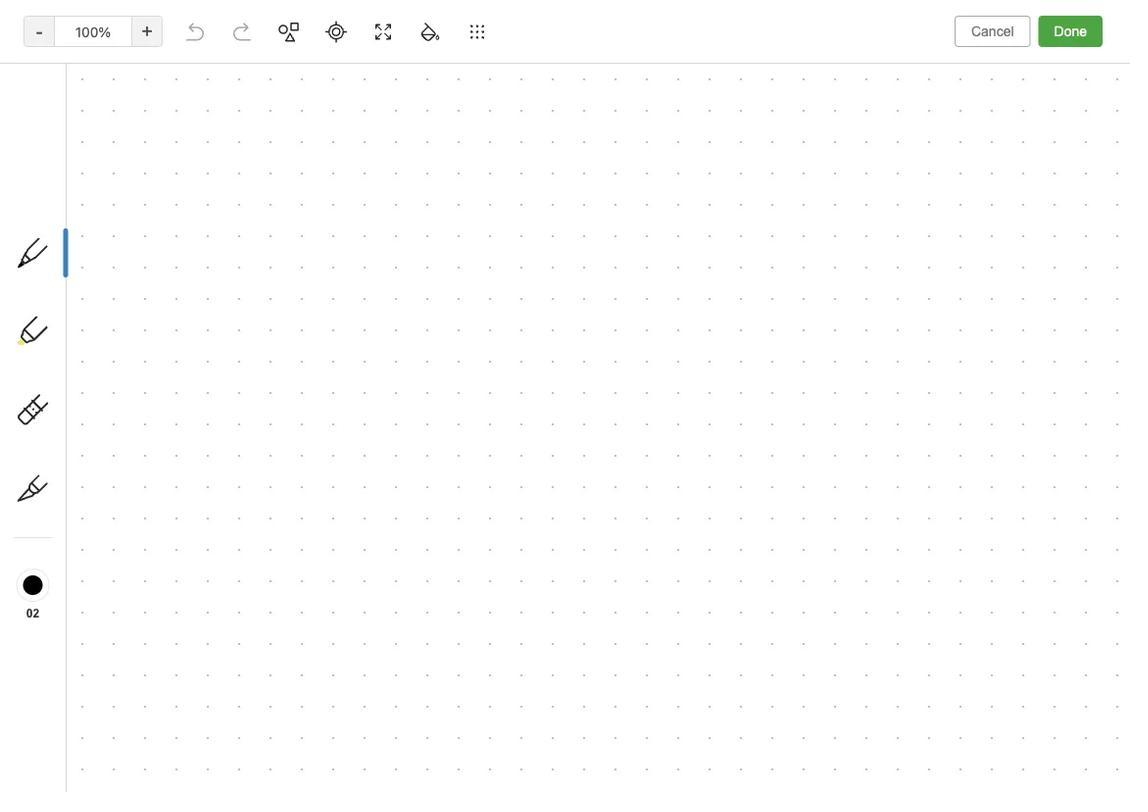 Task type: describe. For each thing, give the bounding box(es) containing it.
note window element
[[0, 0, 1131, 793]]

new
[[43, 112, 71, 128]]

(
[[86, 225, 91, 240]]

minutes
[[278, 331, 322, 345]]

share button
[[1012, 47, 1084, 78]]

notes for notes (
[[43, 224, 81, 240]]

first
[[693, 55, 720, 70]]

notes (
[[43, 224, 91, 240]]

get
[[877, 11, 900, 27]]

me
[[122, 361, 141, 378]]

home link
[[0, 154, 235, 185]]

settings image
[[200, 16, 224, 39]]

for for 7
[[946, 11, 965, 27]]

notebooks link
[[0, 291, 234, 323]]

personal
[[446, 11, 502, 27]]

upgrade
[[101, 714, 160, 730]]

you
[[975, 55, 996, 70]]

tree containing home
[[0, 154, 235, 685]]

22 minutes ago
[[261, 331, 346, 345]]

list
[[317, 269, 340, 285]]

only
[[944, 55, 972, 70]]

get it free for 7 days
[[877, 11, 1011, 27]]

trash link
[[0, 397, 234, 429]]

free
[[916, 11, 942, 27]]

add tag image
[[654, 761, 678, 785]]

milk
[[261, 290, 287, 306]]

note list element
[[235, 39, 609, 793]]

notes for notes
[[278, 59, 332, 82]]

try
[[360, 11, 381, 27]]

shared with me
[[43, 361, 141, 378]]

upgrade button
[[12, 702, 224, 742]]

grocery
[[261, 269, 313, 285]]



Task type: locate. For each thing, give the bounding box(es) containing it.
days
[[980, 11, 1011, 27]]

expand note image
[[623, 51, 646, 75]]

tree
[[0, 154, 235, 685]]

first notebook button
[[669, 49, 788, 77]]

ago
[[326, 331, 346, 345]]

with
[[92, 361, 118, 378]]

notes left (
[[43, 224, 81, 240]]

get it free for 7 days button
[[865, 7, 1023, 32]]

2 notes
[[259, 101, 306, 117]]

shared
[[43, 361, 88, 378]]

notebooks
[[44, 299, 113, 315]]

1 horizontal spatial notes
[[278, 59, 332, 82]]

tags button
[[0, 323, 234, 354]]

1 horizontal spatial for
[[946, 11, 965, 27]]

notes up notes
[[278, 59, 332, 82]]

cheese
[[367, 290, 414, 306]]

add a reminder image
[[621, 761, 644, 785]]

notes inside tree
[[43, 224, 81, 240]]

notes inside the note list "element"
[[278, 59, 332, 82]]

shared with me link
[[0, 354, 234, 385]]

notes
[[271, 101, 306, 117]]

1 vertical spatial notes
[[43, 224, 81, 240]]

for
[[506, 11, 524, 27], [946, 11, 965, 27]]

0 horizontal spatial for
[[506, 11, 524, 27]]

new button
[[12, 103, 224, 138]]

share
[[1029, 54, 1067, 71]]

Note Editor text field
[[0, 0, 1131, 793]]

sugar
[[326, 290, 363, 306]]

for left free:
[[506, 11, 524, 27]]

evernote
[[385, 11, 443, 27]]

0 horizontal spatial notes
[[43, 224, 81, 240]]

trash
[[43, 405, 78, 421]]

2 for from the left
[[946, 11, 965, 27]]

1 for from the left
[[506, 11, 524, 27]]

eggs
[[290, 290, 322, 306]]

notebook
[[723, 55, 781, 70]]

grocery list milk eggs sugar cheese
[[261, 269, 414, 306]]

for inside button
[[946, 11, 965, 27]]

for left 7
[[946, 11, 965, 27]]

free:
[[528, 11, 561, 27]]

tasks
[[43, 256, 79, 272]]

None search field
[[26, 57, 210, 92]]

tasks button
[[0, 248, 234, 280]]

home
[[43, 161, 81, 178]]

it
[[904, 11, 912, 27]]

first notebook
[[693, 55, 781, 70]]

7
[[968, 11, 976, 27]]

notes
[[278, 59, 332, 82], [43, 224, 81, 240]]

shortcuts button
[[0, 185, 234, 217]]

2
[[259, 101, 267, 117]]

try evernote personal for free:
[[360, 11, 561, 27]]

only you
[[944, 55, 996, 70]]

tags
[[44, 330, 74, 346]]

saving…
[[1065, 766, 1115, 780]]

22
[[261, 331, 275, 345]]

for for free:
[[506, 11, 524, 27]]

Search text field
[[26, 57, 210, 92]]

0 vertical spatial notes
[[278, 59, 332, 82]]

shortcuts
[[44, 193, 106, 209]]



Task type: vqa. For each thing, say whether or not it's contained in the screenshot.
7
yes



